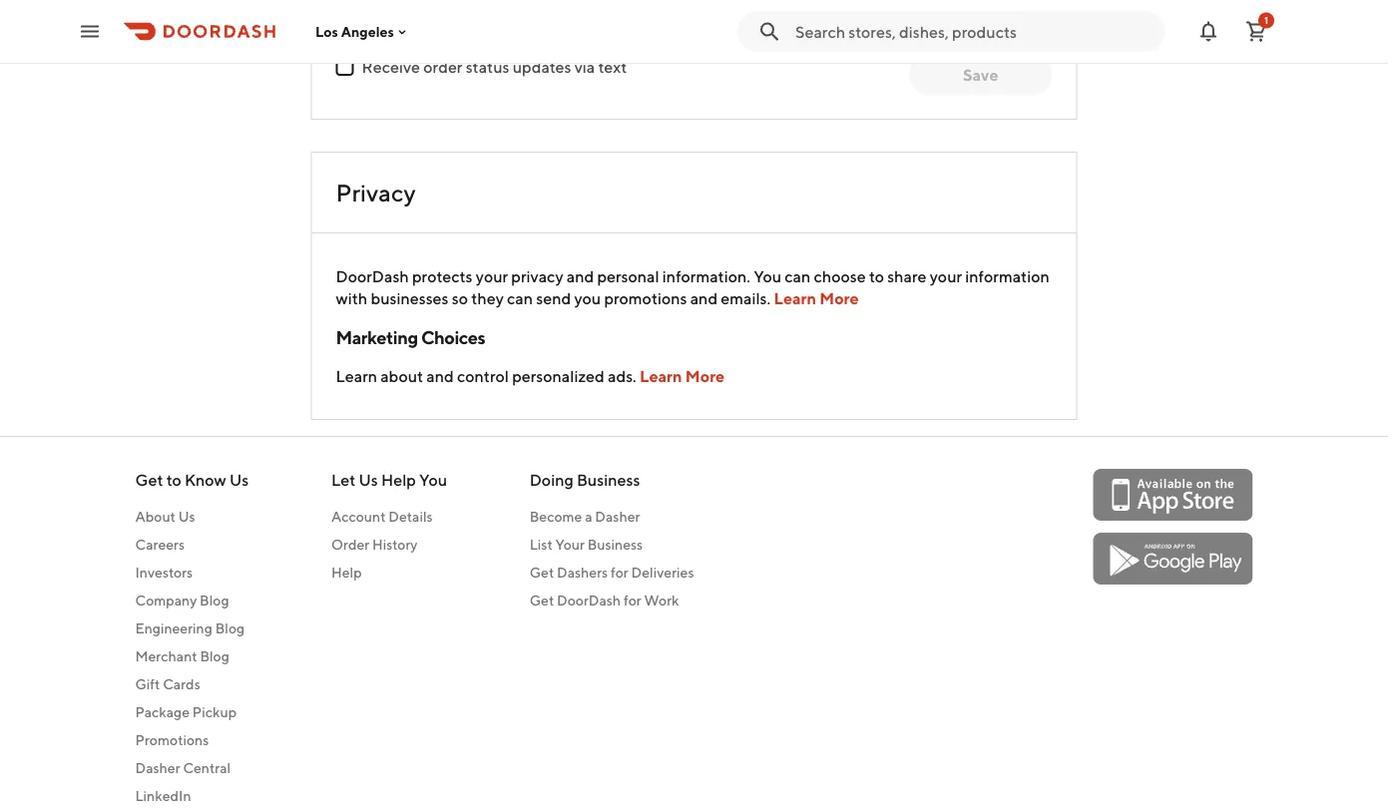 Task type: vqa. For each thing, say whether or not it's contained in the screenshot.
the leftmost Free
no



Task type: describe. For each thing, give the bounding box(es) containing it.
for for dashers
[[611, 565, 629, 581]]

dasher inside 'link'
[[595, 509, 640, 525]]

1 horizontal spatial us
[[230, 471, 249, 490]]

0 vertical spatial help
[[381, 471, 416, 490]]

package pickup
[[135, 704, 237, 721]]

learn more link for learn about and control personalized ads.
[[640, 367, 725, 386]]

share
[[888, 267, 927, 286]]

promotions
[[604, 289, 687, 308]]

get to know us
[[135, 471, 249, 490]]

pickup
[[193, 704, 237, 721]]

receive order status updates via text
[[362, 57, 627, 76]]

blog for engineering blog
[[215, 621, 245, 637]]

order
[[424, 57, 463, 76]]

for for doordash
[[624, 593, 642, 609]]

get dashers for deliveries
[[530, 565, 694, 581]]

a
[[585, 509, 593, 525]]

1 vertical spatial doordash
[[557, 593, 621, 609]]

order history
[[331, 537, 418, 553]]

get dashers for deliveries link
[[530, 563, 694, 583]]

control
[[457, 367, 509, 386]]

personal
[[597, 267, 660, 286]]

1 your from the left
[[476, 267, 508, 286]]

linkedin
[[135, 788, 191, 805]]

package
[[135, 704, 190, 721]]

your
[[556, 537, 585, 553]]

let us help you
[[331, 471, 447, 490]]

so
[[452, 289, 468, 308]]

learn about and control personalized ads. learn more
[[336, 367, 725, 386]]

marketing
[[336, 326, 418, 348]]

0 vertical spatial business
[[577, 471, 640, 490]]

information.
[[663, 267, 751, 286]]

they
[[471, 289, 504, 308]]

ads.
[[608, 367, 637, 386]]

linkedin link
[[135, 787, 249, 807]]

company blog link
[[135, 591, 249, 611]]

about
[[135, 509, 176, 525]]

privacy
[[512, 267, 564, 286]]

0 horizontal spatial can
[[507, 289, 533, 308]]

account
[[331, 509, 386, 525]]

1 vertical spatial you
[[419, 471, 447, 490]]

account details link
[[331, 507, 447, 527]]

via
[[575, 57, 595, 76]]

choices
[[421, 326, 485, 348]]

engineering blog
[[135, 621, 245, 637]]

1 button
[[1237, 11, 1277, 51]]

Receive order status updates via text checkbox
[[336, 58, 354, 76]]

updates
[[513, 57, 572, 76]]

central
[[183, 760, 231, 777]]

save button
[[909, 55, 1053, 95]]

privacy
[[336, 178, 416, 207]]

details
[[389, 509, 433, 525]]

become a dasher
[[530, 509, 640, 525]]

text
[[599, 57, 627, 76]]

blog for merchant blog
[[200, 648, 230, 665]]

about us
[[135, 509, 195, 525]]

merchant
[[135, 648, 197, 665]]

list
[[530, 537, 553, 553]]

get for get dashers for deliveries
[[530, 565, 554, 581]]

deliveries
[[632, 565, 694, 581]]

1 horizontal spatial can
[[785, 267, 811, 286]]

us for about us
[[178, 509, 195, 525]]

learn for learn about and control personalized ads. learn more
[[336, 367, 377, 386]]

gift
[[135, 676, 160, 693]]

careers link
[[135, 535, 249, 555]]

angeles
[[341, 23, 394, 40]]

blog for company blog
[[200, 593, 229, 609]]

promotions
[[135, 732, 209, 749]]

help link
[[331, 563, 447, 583]]

promotions link
[[135, 731, 249, 751]]

learn more
[[774, 289, 859, 308]]

choose
[[814, 267, 866, 286]]

1
[[1265, 14, 1269, 26]]

doing business
[[530, 471, 640, 490]]

about us link
[[135, 507, 249, 527]]

about
[[381, 367, 423, 386]]

2 your from the left
[[930, 267, 963, 286]]

dashers
[[557, 565, 608, 581]]

doordash inside the doordash protects your privacy and personal information. you can choose to share your information with businesses so they can send you promotions and emails.
[[336, 267, 409, 286]]

business inside list your business link
[[588, 537, 643, 553]]

list your business
[[530, 537, 643, 553]]

list your business link
[[530, 535, 694, 555]]

you inside the doordash protects your privacy and personal information. you can choose to share your information with businesses so they can send you promotions and emails.
[[754, 267, 782, 286]]

order
[[331, 537, 370, 553]]

engineering
[[135, 621, 213, 637]]



Task type: locate. For each thing, give the bounding box(es) containing it.
more down choose
[[820, 289, 859, 308]]

0 horizontal spatial and
[[427, 367, 454, 386]]

0 vertical spatial get
[[135, 471, 163, 490]]

to left the know
[[166, 471, 181, 490]]

learn more link for doordash protects your privacy and personal information. you can choose to share your information with businesses so they can send you promotions and emails.
[[774, 289, 859, 308]]

gift cards link
[[135, 675, 249, 695]]

dasher up linkedin
[[135, 760, 180, 777]]

us right the know
[[230, 471, 249, 490]]

0 vertical spatial you
[[754, 267, 782, 286]]

1 vertical spatial to
[[166, 471, 181, 490]]

for
[[611, 565, 629, 581], [624, 593, 642, 609]]

0 horizontal spatial to
[[166, 471, 181, 490]]

learn more link down choose
[[774, 289, 859, 308]]

businesses
[[371, 289, 449, 308]]

0 vertical spatial for
[[611, 565, 629, 581]]

1 horizontal spatial learn
[[640, 367, 682, 386]]

business
[[577, 471, 640, 490], [588, 537, 643, 553]]

engineering blog link
[[135, 619, 249, 639]]

0 vertical spatial learn more link
[[774, 289, 859, 308]]

get doordash for work link
[[530, 591, 694, 611]]

can down the privacy
[[507, 289, 533, 308]]

0 horizontal spatial you
[[419, 471, 447, 490]]

0 horizontal spatial us
[[178, 509, 195, 525]]

doordash protects your privacy and personal information. you can choose to share your information with businesses so they can send you promotions and emails.
[[336, 267, 1050, 308]]

1 items, open order cart image
[[1245, 19, 1269, 43]]

careers
[[135, 537, 185, 553]]

1 vertical spatial and
[[691, 289, 718, 308]]

and up you
[[567, 267, 594, 286]]

become
[[530, 509, 582, 525]]

you up details
[[419, 471, 447, 490]]

notification bell image
[[1197, 19, 1221, 43]]

help up account details link
[[381, 471, 416, 490]]

help down order
[[331, 565, 362, 581]]

merchant blog
[[135, 648, 230, 665]]

dasher up list your business link
[[595, 509, 640, 525]]

1 horizontal spatial you
[[754, 267, 782, 286]]

become a dasher link
[[530, 507, 694, 527]]

doing
[[530, 471, 574, 490]]

receive
[[362, 57, 420, 76]]

you
[[574, 289, 601, 308]]

get for get to know us
[[135, 471, 163, 490]]

learn more link right ads.
[[640, 367, 725, 386]]

your up they
[[476, 267, 508, 286]]

with
[[336, 289, 368, 308]]

and
[[567, 267, 594, 286], [691, 289, 718, 308], [427, 367, 454, 386]]

us
[[230, 471, 249, 490], [359, 471, 378, 490], [178, 509, 195, 525]]

1 horizontal spatial help
[[381, 471, 416, 490]]

you
[[754, 267, 782, 286], [419, 471, 447, 490]]

get doordash for work
[[530, 593, 679, 609]]

1 vertical spatial dasher
[[135, 760, 180, 777]]

can up learn more
[[785, 267, 811, 286]]

to left the share
[[870, 267, 885, 286]]

let
[[331, 471, 356, 490]]

blog down investors link
[[200, 593, 229, 609]]

1 vertical spatial get
[[530, 565, 554, 581]]

for down list your business link
[[611, 565, 629, 581]]

to
[[870, 267, 885, 286], [166, 471, 181, 490]]

history
[[372, 537, 418, 553]]

0 vertical spatial and
[[567, 267, 594, 286]]

2 horizontal spatial and
[[691, 289, 718, 308]]

protects
[[412, 267, 473, 286]]

learn
[[774, 289, 817, 308], [336, 367, 377, 386], [640, 367, 682, 386]]

dasher
[[595, 509, 640, 525], [135, 760, 180, 777]]

save
[[963, 65, 999, 84]]

2 horizontal spatial learn
[[774, 289, 817, 308]]

can
[[785, 267, 811, 286], [507, 289, 533, 308]]

0 horizontal spatial doordash
[[336, 267, 409, 286]]

company blog
[[135, 593, 229, 609]]

los angeles
[[315, 23, 394, 40]]

doordash up with
[[336, 267, 409, 286]]

1 vertical spatial blog
[[215, 621, 245, 637]]

investors
[[135, 565, 193, 581]]

0 vertical spatial can
[[785, 267, 811, 286]]

open menu image
[[78, 19, 102, 43]]

1 vertical spatial for
[[624, 593, 642, 609]]

learn down marketing
[[336, 367, 377, 386]]

0 horizontal spatial learn more link
[[640, 367, 725, 386]]

1 vertical spatial learn more link
[[640, 367, 725, 386]]

more
[[820, 289, 859, 308], [686, 367, 725, 386]]

dasher central
[[135, 760, 231, 777]]

1 vertical spatial help
[[331, 565, 362, 581]]

0 vertical spatial blog
[[200, 593, 229, 609]]

us right 'let'
[[359, 471, 378, 490]]

package pickup link
[[135, 703, 249, 723]]

marketing choices
[[336, 326, 485, 348]]

2 vertical spatial blog
[[200, 648, 230, 665]]

know
[[185, 471, 226, 490]]

cards
[[163, 676, 200, 693]]

1 horizontal spatial to
[[870, 267, 885, 286]]

1 horizontal spatial and
[[567, 267, 594, 286]]

doordash
[[336, 267, 409, 286], [557, 593, 621, 609]]

get
[[135, 471, 163, 490], [530, 565, 554, 581], [530, 593, 554, 609]]

0 horizontal spatial dasher
[[135, 760, 180, 777]]

los
[[315, 23, 338, 40]]

emails.
[[721, 289, 771, 308]]

order history link
[[331, 535, 447, 555]]

get for get doordash for work
[[530, 593, 554, 609]]

0 horizontal spatial your
[[476, 267, 508, 286]]

and down information.
[[691, 289, 718, 308]]

1 horizontal spatial more
[[820, 289, 859, 308]]

for left work
[[624, 593, 642, 609]]

account details
[[331, 509, 433, 525]]

1 vertical spatial business
[[588, 537, 643, 553]]

learn more link
[[774, 289, 859, 308], [640, 367, 725, 386]]

0 vertical spatial more
[[820, 289, 859, 308]]

company
[[135, 593, 197, 609]]

to inside the doordash protects your privacy and personal information. you can choose to share your information with businesses so they can send you promotions and emails.
[[870, 267, 885, 286]]

1 vertical spatial can
[[507, 289, 533, 308]]

0 vertical spatial doordash
[[336, 267, 409, 286]]

2 horizontal spatial us
[[359, 471, 378, 490]]

personalized
[[512, 367, 605, 386]]

dasher central link
[[135, 759, 249, 779]]

1 horizontal spatial dasher
[[595, 509, 640, 525]]

los angeles button
[[315, 23, 410, 40]]

more right ads.
[[686, 367, 725, 386]]

you up emails.
[[754, 267, 782, 286]]

1 horizontal spatial learn more link
[[774, 289, 859, 308]]

1 horizontal spatial doordash
[[557, 593, 621, 609]]

2 vertical spatial get
[[530, 593, 554, 609]]

1 vertical spatial more
[[686, 367, 725, 386]]

work
[[644, 593, 679, 609]]

help
[[381, 471, 416, 490], [331, 565, 362, 581]]

merchant blog link
[[135, 647, 249, 667]]

learn for learn more
[[774, 289, 817, 308]]

your
[[476, 267, 508, 286], [930, 267, 963, 286]]

and right "about"
[[427, 367, 454, 386]]

0 vertical spatial to
[[870, 267, 885, 286]]

0 horizontal spatial more
[[686, 367, 725, 386]]

0 vertical spatial dasher
[[595, 509, 640, 525]]

business up "become a dasher" 'link'
[[577, 471, 640, 490]]

blog down engineering blog link
[[200, 648, 230, 665]]

learn right ads.
[[640, 367, 682, 386]]

Store search: begin typing to search for stores available on DoorDash text field
[[796, 20, 1153, 42]]

business down "become a dasher" 'link'
[[588, 537, 643, 553]]

status
[[466, 57, 510, 76]]

blog down company blog link at the left bottom of page
[[215, 621, 245, 637]]

2 vertical spatial and
[[427, 367, 454, 386]]

0 horizontal spatial help
[[331, 565, 362, 581]]

0 horizontal spatial learn
[[336, 367, 377, 386]]

information
[[966, 267, 1050, 286]]

us up "careers" link
[[178, 509, 195, 525]]

learn right emails.
[[774, 289, 817, 308]]

investors link
[[135, 563, 249, 583]]

1 horizontal spatial your
[[930, 267, 963, 286]]

us for let us help you
[[359, 471, 378, 490]]

gift cards
[[135, 676, 200, 693]]

your right the share
[[930, 267, 963, 286]]

doordash down dashers
[[557, 593, 621, 609]]

send
[[536, 289, 571, 308]]



